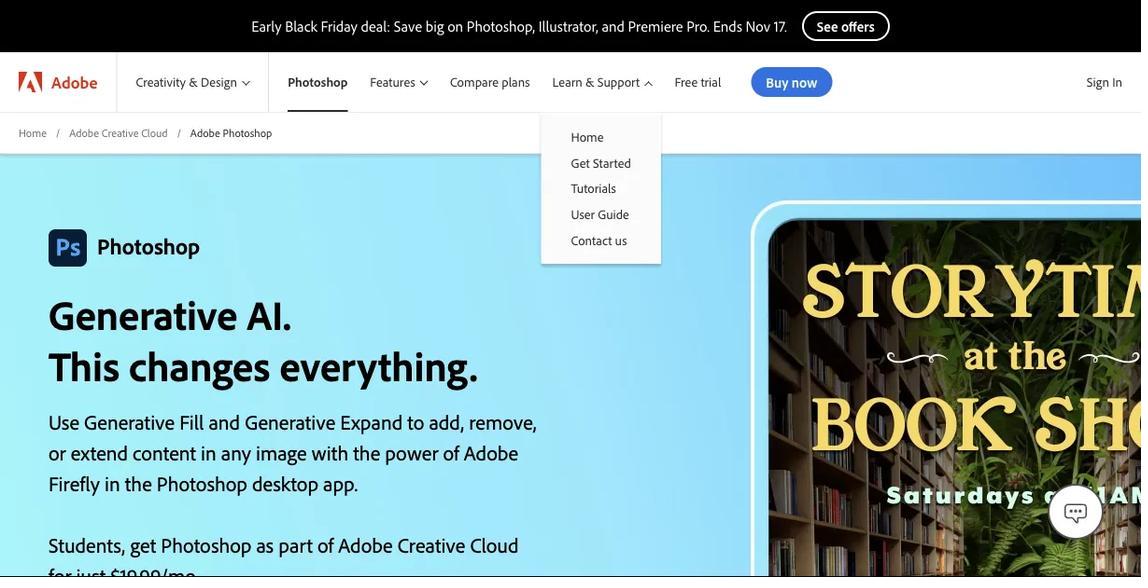 Task type: locate. For each thing, give the bounding box(es) containing it.
2 & from the left
[[586, 74, 594, 90]]

get started link
[[541, 150, 661, 176]]

adobe down adobe link on the top
[[69, 126, 99, 140]]

home link for adobe creative cloud link
[[19, 125, 47, 141]]

creative
[[102, 126, 139, 140], [397, 533, 465, 559]]

1 vertical spatial and
[[209, 409, 240, 435]]

1 vertical spatial in
[[105, 471, 120, 497]]

0 vertical spatial creative
[[102, 126, 139, 140]]

0 vertical spatial cloud
[[141, 126, 168, 140]]

in down extend on the bottom left of the page
[[105, 471, 120, 497]]

sign in
[[1087, 74, 1122, 90]]

home link down adobe link on the top
[[19, 125, 47, 141]]

the
[[353, 440, 380, 466], [125, 471, 152, 497]]

1 horizontal spatial &
[[586, 74, 594, 90]]

tutorials
[[571, 180, 616, 197]]

the down 'content'
[[125, 471, 152, 497]]

free trial link
[[663, 52, 732, 112]]

home link
[[541, 124, 661, 150], [19, 125, 47, 141]]

& right learn
[[586, 74, 594, 90]]

home down adobe link on the top
[[19, 126, 47, 140]]

&
[[189, 74, 198, 90], [586, 74, 594, 90]]

home up get at the right top
[[571, 129, 604, 145]]

support
[[597, 74, 640, 90]]

adobe down app.
[[338, 533, 393, 559]]

1 horizontal spatial home
[[571, 129, 604, 145]]

and
[[602, 17, 625, 35], [209, 409, 240, 435]]

expand
[[340, 409, 403, 435]]

1 & from the left
[[189, 74, 198, 90]]

0 horizontal spatial in
[[105, 471, 120, 497]]

adobe creative cloud
[[69, 126, 168, 140]]

1 horizontal spatial in
[[201, 440, 216, 466]]

home inside 'group'
[[571, 129, 604, 145]]

students,
[[49, 533, 125, 559]]

sign in button
[[1083, 66, 1126, 98]]

generative
[[49, 289, 238, 341], [84, 409, 175, 435], [245, 409, 335, 435]]

adobe
[[51, 71, 98, 92], [69, 126, 99, 140], [190, 126, 220, 140], [464, 440, 518, 466], [338, 533, 393, 559]]

1 horizontal spatial cloud
[[470, 533, 519, 559]]

0 vertical spatial of
[[443, 440, 459, 466]]

part
[[278, 533, 313, 559]]

with
[[312, 440, 348, 466]]

$19.99/mo.
[[110, 563, 199, 578]]

adobe for adobe photoshop
[[190, 126, 220, 140]]

adobe up adobe creative cloud
[[51, 71, 98, 92]]

group containing home
[[541, 112, 661, 264]]

get started
[[571, 155, 631, 171]]

0 horizontal spatial &
[[189, 74, 198, 90]]

or
[[49, 440, 66, 466]]

contact us link
[[541, 227, 661, 253]]

17.
[[774, 17, 787, 35]]

contact us
[[571, 232, 627, 248]]

desktop
[[252, 471, 318, 497]]

learn
[[552, 74, 582, 90]]

photoshop inside photoshop "link"
[[288, 74, 348, 90]]

0 vertical spatial the
[[353, 440, 380, 466]]

1 horizontal spatial home link
[[541, 124, 661, 150]]

in left any
[[201, 440, 216, 466]]

0 horizontal spatial the
[[125, 471, 152, 497]]

creative inside adobe creative cloud link
[[102, 126, 139, 140]]

features
[[370, 74, 415, 90]]

0 horizontal spatial creative
[[102, 126, 139, 140]]

0 horizontal spatial cloud
[[141, 126, 168, 140]]

guide
[[598, 206, 629, 222]]

pro.
[[687, 17, 710, 35]]

deal:
[[361, 17, 390, 35]]

plans
[[502, 74, 530, 90]]

illustrator,
[[538, 17, 598, 35]]

photoshop
[[288, 74, 348, 90], [223, 126, 272, 140], [97, 232, 200, 260], [157, 471, 247, 497], [161, 533, 251, 559]]

of down add,
[[443, 440, 459, 466]]

and left premiere at the right of the page
[[602, 17, 625, 35]]

photoshop inside the use generative fill and generative expand to add, remove, or extend content in any image with the power of adobe firefly in the photoshop desktop app.
[[157, 471, 247, 497]]

0 horizontal spatial and
[[209, 409, 240, 435]]

0 horizontal spatial of
[[317, 533, 333, 559]]

app.
[[323, 471, 358, 497]]

photoshop link
[[269, 52, 359, 112]]

to
[[407, 409, 424, 435]]

1 vertical spatial cloud
[[470, 533, 519, 559]]

1 vertical spatial the
[[125, 471, 152, 497]]

this
[[49, 340, 120, 392]]

of right part
[[317, 533, 333, 559]]

1 horizontal spatial the
[[353, 440, 380, 466]]

home link for get started link
[[541, 124, 661, 150]]

1 horizontal spatial and
[[602, 17, 625, 35]]

0 horizontal spatial home link
[[19, 125, 47, 141]]

and right 'fill'
[[209, 409, 240, 435]]

us
[[615, 232, 627, 248]]

started
[[593, 155, 631, 171]]

1 horizontal spatial creative
[[397, 533, 465, 559]]

adobe down 'creativity & design' dropdown button
[[190, 126, 220, 140]]

of inside students, get photoshop as part of adobe creative cloud for just $19.99/mo.
[[317, 533, 333, 559]]

creativity & design
[[136, 74, 237, 90]]

of
[[443, 440, 459, 466], [317, 533, 333, 559]]

home link up get started
[[541, 124, 661, 150]]

adobe inside students, get photoshop as part of adobe creative cloud for just $19.99/mo.
[[338, 533, 393, 559]]

adobe down remove,
[[464, 440, 518, 466]]

& left design
[[189, 74, 198, 90]]

1 horizontal spatial of
[[443, 440, 459, 466]]

in
[[1112, 74, 1122, 90]]

in
[[201, 440, 216, 466], [105, 471, 120, 497]]

ai.
[[247, 289, 291, 341]]

adobe for adobe
[[51, 71, 98, 92]]

1 vertical spatial creative
[[397, 533, 465, 559]]

group
[[541, 112, 661, 264]]

creativity & design button
[[117, 52, 268, 112]]

1 vertical spatial of
[[317, 533, 333, 559]]

cloud
[[141, 126, 168, 140], [470, 533, 519, 559]]

the down expand
[[353, 440, 380, 466]]

home
[[19, 126, 47, 140], [571, 129, 604, 145]]

save
[[394, 17, 422, 35]]



Task type: vqa. For each thing, say whether or not it's contained in the screenshot.
the rightmost Acrobat 'image'
no



Task type: describe. For each thing, give the bounding box(es) containing it.
use
[[49, 409, 79, 435]]

0 vertical spatial in
[[201, 440, 216, 466]]

user
[[571, 206, 595, 222]]

compare plans link
[[439, 52, 541, 112]]

add,
[[429, 409, 464, 435]]

adobe for adobe creative cloud
[[69, 126, 99, 140]]

& for learn
[[586, 74, 594, 90]]

trial
[[701, 74, 721, 90]]

extend
[[71, 440, 128, 466]]

learn & support
[[552, 74, 640, 90]]

ends
[[713, 17, 742, 35]]

nov
[[746, 17, 770, 35]]

premiere
[[628, 17, 683, 35]]

0 vertical spatial and
[[602, 17, 625, 35]]

compare plans
[[450, 74, 530, 90]]

contact
[[571, 232, 612, 248]]

of inside the use generative fill and generative expand to add, remove, or extend content in any image with the power of adobe firefly in the photoshop desktop app.
[[443, 440, 459, 466]]

tutorials link
[[541, 176, 661, 201]]

early black friday deal: save big on photoshop, illustrator, and premiere pro. ends nov 17.
[[251, 17, 787, 35]]

generative ai. this changes everything.
[[49, 289, 478, 392]]

fill
[[179, 409, 204, 435]]

students, get photoshop as part of adobe creative cloud for just $19.99/mo.
[[49, 533, 519, 578]]

remove,
[[469, 409, 536, 435]]

just
[[76, 563, 106, 578]]

design
[[201, 74, 237, 90]]

user guide link
[[541, 201, 661, 227]]

sign
[[1087, 74, 1109, 90]]

firefly
[[49, 471, 100, 497]]

changes
[[129, 340, 270, 392]]

cloud inside students, get photoshop as part of adobe creative cloud for just $19.99/mo.
[[470, 533, 519, 559]]

get
[[130, 533, 156, 559]]

everything.
[[280, 340, 478, 392]]

adobe link
[[0, 52, 116, 112]]

on
[[447, 17, 463, 35]]

free trial
[[675, 74, 721, 90]]

any
[[221, 440, 251, 466]]

as
[[256, 533, 274, 559]]

adobe inside the use generative fill and generative expand to add, remove, or extend content in any image with the power of adobe firefly in the photoshop desktop app.
[[464, 440, 518, 466]]

user guide
[[571, 206, 629, 222]]

and inside the use generative fill and generative expand to add, remove, or extend content in any image with the power of adobe firefly in the photoshop desktop app.
[[209, 409, 240, 435]]

creative inside students, get photoshop as part of adobe creative cloud for just $19.99/mo.
[[397, 533, 465, 559]]

free
[[675, 74, 698, 90]]

photoshop,
[[467, 17, 535, 35]]

creativity
[[136, 74, 186, 90]]

learn & support button
[[541, 52, 663, 112]]

content
[[133, 440, 196, 466]]

photoshop inside students, get photoshop as part of adobe creative cloud for just $19.99/mo.
[[161, 533, 251, 559]]

early
[[251, 17, 282, 35]]

big
[[426, 17, 444, 35]]

0 horizontal spatial home
[[19, 126, 47, 140]]

adobe creative cloud link
[[69, 125, 168, 141]]

friday
[[321, 17, 358, 35]]

& for creativity
[[189, 74, 198, 90]]

adobe photoshop
[[190, 126, 272, 140]]

black
[[285, 17, 317, 35]]

power
[[385, 440, 438, 466]]

image
[[256, 440, 307, 466]]

for
[[49, 563, 71, 578]]

use generative fill and generative expand to add, remove, or extend content in any image with the power of adobe firefly in the photoshop desktop app.
[[49, 409, 536, 497]]

features button
[[359, 52, 439, 112]]

get
[[571, 155, 590, 171]]

compare
[[450, 74, 499, 90]]

generative inside the generative ai. this changes everything.
[[49, 289, 238, 341]]



